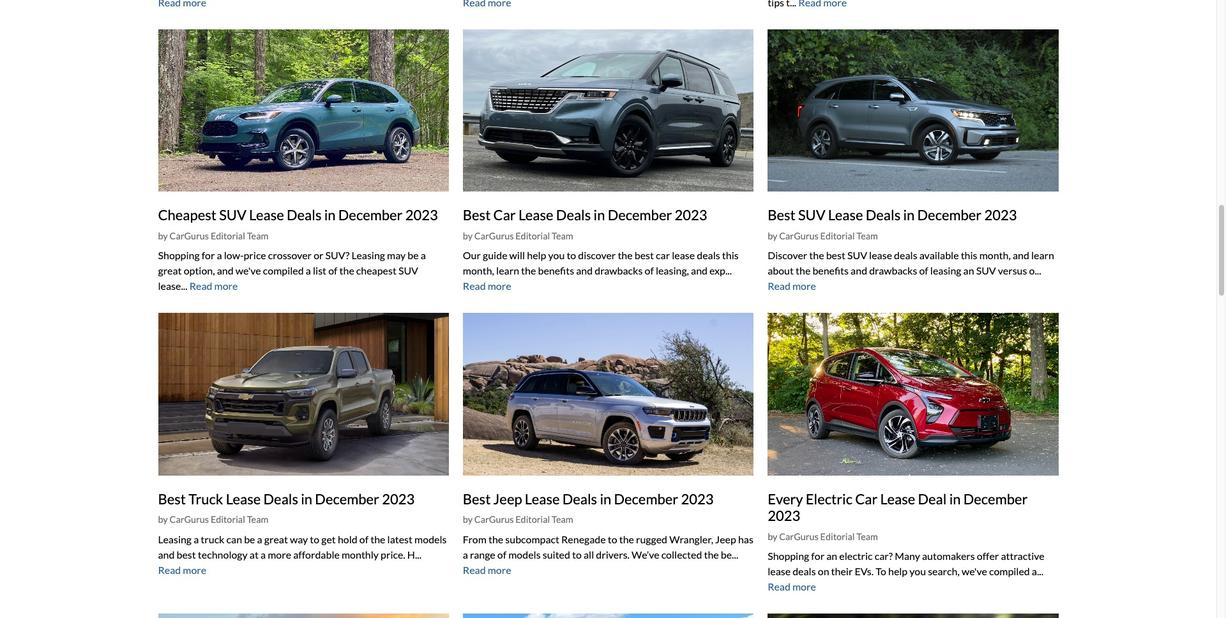 Task type: vqa. For each thing, say whether or not it's contained in the screenshot.
VEHICLE on the left bottom of page
no



Task type: describe. For each thing, give the bounding box(es) containing it.
all
[[584, 548, 594, 561]]

will
[[509, 249, 525, 261]]

car inside every electric car lease deal in december 2023
[[855, 490, 878, 508]]

best car lease deals in december 2023
[[463, 207, 707, 224]]

december for best truck lease deals in december 2023
[[315, 490, 379, 508]]

lease inside discover the best suv lease deals available this month, and learn about the benefits and drawbacks of leasing an suv versus o... read more
[[869, 249, 892, 261]]

automakers
[[922, 550, 975, 562]]

best jeep lease deals in december 2023 image
[[463, 313, 754, 476]]

2023 for best jeep lease deals in december 2023
[[681, 490, 714, 508]]

of inside our guide will help you to discover the best car lease deals this month, learn the benefits and drawbacks of leasing, and exp... read more
[[645, 265, 654, 277]]

cargurus for every electric car lease deal in december 2023
[[779, 531, 819, 542]]

be...
[[721, 548, 738, 561]]

on
[[818, 565, 829, 577]]

suv up discover
[[798, 207, 825, 224]]

read more link for best car lease deals in december 2023
[[463, 280, 511, 292]]

december for best jeep lease deals in december 2023
[[614, 490, 678, 508]]

cheapest suv lease deals in december 2023
[[158, 207, 438, 224]]

lease for best truck lease deals in december 2023
[[226, 490, 261, 508]]

lease for best suv lease deals in december 2023
[[828, 207, 863, 224]]

compiled inside "shopping for a low-price crossover or suv? leasing may be a great option, and we've compiled a list of the cheapest suv lease..."
[[263, 265, 304, 277]]

cheapest
[[356, 265, 396, 277]]

every electric car lease deal in december 2023
[[768, 490, 1028, 524]]

shopping for a low-price crossover or suv? leasing may be a great option, and we've compiled a list of the cheapest suv lease...
[[158, 249, 426, 292]]

affordable
[[293, 548, 340, 561]]

editorial for every electric car lease deal in december 2023
[[820, 531, 855, 542]]

rugged
[[636, 533, 667, 545]]

0 horizontal spatial car
[[493, 207, 516, 224]]

cargurus for best truck lease deals in december 2023
[[170, 514, 209, 525]]

great inside "shopping for a low-price crossover or suv? leasing may be a great option, and we've compiled a list of the cheapest suv lease..."
[[158, 265, 182, 277]]

in for best jeep lease deals in december 2023
[[600, 490, 611, 508]]

by for best truck lease deals in december 2023
[[158, 514, 168, 525]]

2023 for best car lease deals in december 2023
[[675, 207, 707, 224]]

deals for cheapest suv lease deals in december 2023
[[287, 207, 321, 224]]

team for best truck lease deals in december 2023
[[247, 514, 268, 525]]

every electric car lease deal in december 2023 image
[[768, 313, 1058, 476]]

discover
[[578, 249, 616, 261]]

read more link for best jeep lease deals in december 2023
[[463, 564, 511, 576]]

we've inside the shopping for an electric car? many automakers offer attractive lease deals on their evs. to help you search, we've compiled a... read more
[[962, 565, 987, 577]]

shopping for shopping for a low-price crossover or suv? leasing may be a great option, and we've compiled a list of the cheapest suv lease...
[[158, 249, 200, 261]]

leasing a truck can be a great way to get hold of the latest models and best technology at a more affordable monthly price. h... read more
[[158, 533, 447, 576]]

price
[[244, 249, 266, 261]]

in for best truck lease deals in december 2023
[[301, 490, 312, 508]]

an inside discover the best suv lease deals available this month, and learn about the benefits and drawbacks of leasing an suv versus o... read more
[[963, 265, 974, 277]]

exp...
[[710, 265, 732, 277]]

versus
[[998, 265, 1027, 277]]

offer
[[977, 550, 999, 562]]

drivers.
[[596, 548, 630, 561]]

read inside leasing a truck can be a great way to get hold of the latest models and best technology at a more affordable monthly price. h... read more
[[158, 564, 181, 576]]

team for cheapest suv lease deals in december 2023
[[247, 230, 268, 241]]

or
[[314, 249, 323, 261]]

discover the best suv lease deals available this month, and learn about the benefits and drawbacks of leasing an suv versus o... read more
[[768, 249, 1054, 292]]

electric
[[806, 490, 852, 508]]

december for best suv lease deals in december 2023
[[917, 207, 982, 224]]

we've
[[632, 548, 659, 561]]

deals for best truck lease deals in december 2023
[[263, 490, 298, 508]]

this inside our guide will help you to discover the best car lease deals this month, learn the benefits and drawbacks of leasing, and exp... read more
[[722, 249, 739, 261]]

compiled inside the shopping for an electric car? many automakers offer attractive lease deals on their evs. to help you search, we've compiled a... read more
[[989, 565, 1030, 577]]

leasing,
[[656, 265, 689, 277]]

best for best truck lease deals in december 2023
[[158, 490, 186, 508]]

by cargurus editorial team for best car lease deals in december 2023
[[463, 230, 573, 241]]

hold
[[338, 533, 357, 545]]

can
[[226, 533, 242, 545]]

their
[[831, 565, 853, 577]]

leasing
[[930, 265, 961, 277]]

read more link for best suv lease deals in december 2023
[[768, 280, 816, 292]]

editorial for best suv lease deals in december 2023
[[820, 230, 855, 241]]

a right at
[[261, 548, 266, 561]]

an inside the shopping for an electric car? many automakers offer attractive lease deals on their evs. to help you search, we've compiled a... read more
[[826, 550, 837, 562]]

by cargurus editorial team for cheapest suv lease deals in december 2023
[[158, 230, 268, 241]]

at
[[250, 548, 259, 561]]

to inside our guide will help you to discover the best car lease deals this month, learn the benefits and drawbacks of leasing, and exp... read more
[[567, 249, 576, 261]]

read inside from the subcompact renegade to the rugged wrangler, jeep has a range of models suited to all drivers. we've collected the be... read more
[[463, 564, 486, 576]]

in for best suv lease deals in december 2023
[[903, 207, 915, 224]]

be inside leasing a truck can be a great way to get hold of the latest models and best technology at a more affordable monthly price. h... read more
[[244, 533, 255, 545]]

month, inside our guide will help you to discover the best car lease deals this month, learn the benefits and drawbacks of leasing, and exp... read more
[[463, 265, 494, 277]]

models inside leasing a truck can be a great way to get hold of the latest models and best technology at a more affordable monthly price. h... read more
[[414, 533, 447, 545]]

price.
[[381, 548, 405, 561]]

cheapest suv lease deals in december 2023 link
[[158, 207, 438, 224]]

2023 for best truck lease deals in december 2023
[[382, 490, 415, 508]]

to left all
[[572, 548, 582, 561]]

deals inside the shopping for an electric car? many automakers offer attractive lease deals on their evs. to help you search, we've compiled a... read more
[[793, 565, 816, 577]]

h...
[[407, 548, 422, 561]]

best jeep lease deals in december 2023
[[463, 490, 714, 508]]

a right may
[[421, 249, 426, 261]]

read inside the shopping for an electric car? many automakers offer attractive lease deals on their evs. to help you search, we've compiled a... read more
[[768, 581, 790, 593]]

from the subcompact renegade to the rugged wrangler, jeep has a range of models suited to all drivers. we've collected the be... read more
[[463, 533, 753, 576]]

cargurus for cheapest suv lease deals in december 2023
[[170, 230, 209, 241]]

our
[[463, 249, 481, 261]]

range
[[470, 548, 495, 561]]

in inside every electric car lease deal in december 2023
[[949, 490, 961, 508]]

by for best jeep lease deals in december 2023
[[463, 514, 473, 525]]

drawbacks inside our guide will help you to discover the best car lease deals this month, learn the benefits and drawbacks of leasing, and exp... read more
[[595, 265, 643, 277]]

electric
[[839, 550, 873, 562]]

best truck lease deals in december 2023 link
[[158, 490, 415, 508]]

best car lease deals in december 2023 link
[[463, 207, 707, 224]]

by for cheapest suv lease deals in december 2023
[[158, 230, 168, 241]]

read inside our guide will help you to discover the best car lease deals this month, learn the benefits and drawbacks of leasing, and exp... read more
[[463, 280, 486, 292]]

wrangler,
[[669, 533, 713, 545]]

lease for best jeep lease deals in december 2023
[[525, 490, 560, 508]]

a...
[[1032, 565, 1044, 577]]

subcompact
[[505, 533, 559, 545]]

to up drivers. on the bottom of page
[[608, 533, 617, 545]]

lease inside our guide will help you to discover the best car lease deals this month, learn the benefits and drawbacks of leasing, and exp... read more
[[672, 249, 695, 261]]

renegade
[[561, 533, 606, 545]]

team for best jeep lease deals in december 2023
[[552, 514, 573, 525]]

car?
[[875, 550, 893, 562]]

help inside our guide will help you to discover the best car lease deals this month, learn the benefits and drawbacks of leasing, and exp... read more
[[527, 249, 546, 261]]

from
[[463, 533, 487, 545]]

low-
[[224, 249, 244, 261]]

cargurus for best jeep lease deals in december 2023
[[474, 514, 514, 525]]

guide
[[483, 249, 507, 261]]

by for best car lease deals in december 2023
[[463, 230, 473, 241]]

of inside "shopping for a low-price crossover or suv? leasing may be a great option, and we've compiled a list of the cheapest suv lease..."
[[328, 265, 337, 277]]

collected
[[661, 548, 702, 561]]

this inside discover the best suv lease deals available this month, and learn about the benefits and drawbacks of leasing an suv versus o... read more
[[961, 249, 977, 261]]

evs.
[[855, 565, 874, 577]]

read more link for every electric car lease deal in december 2023
[[768, 581, 816, 593]]

suv down best suv lease deals in december 2023 link on the top of the page
[[847, 249, 867, 261]]



Task type: locate. For each thing, give the bounding box(es) containing it.
we've
[[235, 265, 261, 277], [962, 565, 987, 577]]

1 vertical spatial you
[[909, 565, 926, 577]]

search,
[[928, 565, 960, 577]]

0 vertical spatial you
[[548, 249, 565, 261]]

for inside "shopping for a low-price crossover or suv? leasing may be a great option, and we've compiled a list of the cheapest suv lease..."
[[202, 249, 215, 261]]

1 horizontal spatial best
[[635, 249, 654, 261]]

car deals with 0% apr in december 2023 image
[[158, 614, 449, 618]]

december up available
[[917, 207, 982, 224]]

way
[[290, 533, 308, 545]]

of left leasing,
[[645, 265, 654, 277]]

more inside from the subcompact renegade to the rugged wrangler, jeep has a range of models suited to all drivers. we've collected the be... read more
[[488, 564, 511, 576]]

cargurus down cheapest at the top of page
[[170, 230, 209, 241]]

to left discover
[[567, 249, 576, 261]]

editorial for cheapest suv lease deals in december 2023
[[211, 230, 245, 241]]

more inside our guide will help you to discover the best car lease deals this month, learn the benefits and drawbacks of leasing, and exp... read more
[[488, 280, 511, 292]]

we've down price
[[235, 265, 261, 277]]

1 horizontal spatial benefits
[[813, 265, 849, 277]]

team up renegade
[[552, 514, 573, 525]]

0 vertical spatial we've
[[235, 265, 261, 277]]

jeep inside from the subcompact renegade to the rugged wrangler, jeep has a range of models suited to all drivers. we've collected the be... read more
[[715, 533, 736, 545]]

a
[[217, 249, 222, 261], [421, 249, 426, 261], [306, 265, 311, 277], [194, 533, 199, 545], [257, 533, 262, 545], [261, 548, 266, 561], [463, 548, 468, 561]]

get
[[321, 533, 336, 545]]

by cargurus editorial team for every electric car lease deal in december 2023
[[768, 531, 878, 542]]

learn inside discover the best suv lease deals available this month, and learn about the benefits and drawbacks of leasing an suv versus o... read more
[[1031, 249, 1054, 261]]

2023
[[405, 207, 438, 224], [675, 207, 707, 224], [984, 207, 1017, 224], [382, 490, 415, 508], [681, 490, 714, 508], [768, 507, 800, 524]]

best left car
[[635, 249, 654, 261]]

1 vertical spatial be
[[244, 533, 255, 545]]

0 vertical spatial jeep
[[493, 490, 522, 508]]

team for best car lease deals in december 2023
[[552, 230, 573, 241]]

the best used suvs under $15,000 in 2024 image
[[768, 614, 1058, 618]]

models down subcompact
[[508, 548, 541, 561]]

more inside discover the best suv lease deals available this month, and learn about the benefits and drawbacks of leasing an suv versus o... read more
[[792, 280, 816, 292]]

editorial up will
[[515, 230, 550, 241]]

of up monthly
[[359, 533, 369, 545]]

to
[[567, 249, 576, 261], [310, 533, 319, 545], [608, 533, 617, 545], [572, 548, 582, 561]]

team down best suv lease deals in december 2023 link on the top of the page
[[856, 230, 878, 241]]

deals inside our guide will help you to discover the best car lease deals this month, learn the benefits and drawbacks of leasing, and exp... read more
[[697, 249, 720, 261]]

deals left available
[[894, 249, 917, 261]]

in for cheapest suv lease deals in december 2023
[[324, 207, 336, 224]]

1 benefits from the left
[[538, 265, 574, 277]]

0 horizontal spatial compiled
[[263, 265, 304, 277]]

cheapest
[[158, 207, 216, 224]]

to inside leasing a truck can be a great way to get hold of the latest models and best technology at a more affordable monthly price. h... read more
[[310, 533, 319, 545]]

car up 'guide'
[[493, 207, 516, 224]]

car right electric
[[855, 490, 878, 508]]

team for every electric car lease deal in december 2023
[[856, 531, 878, 542]]

2 horizontal spatial lease
[[869, 249, 892, 261]]

0 horizontal spatial an
[[826, 550, 837, 562]]

every
[[768, 490, 803, 508]]

best truck lease deals in december 2023
[[158, 490, 415, 508]]

1 horizontal spatial for
[[811, 550, 824, 562]]

0 horizontal spatial learn
[[496, 265, 519, 277]]

cargurus for best car lease deals in december 2023
[[474, 230, 514, 241]]

0 horizontal spatial jeep
[[493, 490, 522, 508]]

month, up versus
[[979, 249, 1011, 261]]

0 horizontal spatial we've
[[235, 265, 261, 277]]

jeep
[[493, 490, 522, 508], [715, 533, 736, 545]]

lease
[[672, 249, 695, 261], [869, 249, 892, 261], [768, 565, 791, 577]]

help right to
[[888, 565, 908, 577]]

crossover
[[268, 249, 312, 261]]

suv?
[[325, 249, 350, 261]]

best suv lease deals in december 2023 link
[[768, 207, 1017, 224]]

lease inside every electric car lease deal in december 2023
[[880, 490, 915, 508]]

best jeep lease deals in december 2023 link
[[463, 490, 714, 508]]

leasing inside leasing a truck can be a great way to get hold of the latest models and best technology at a more affordable monthly price. h... read more
[[158, 533, 192, 545]]

team up price
[[247, 230, 268, 241]]

december up may
[[338, 207, 403, 224]]

in up discover the best suv lease deals available this month, and learn about the benefits and drawbacks of leasing an suv versus o... read more
[[903, 207, 915, 224]]

1 this from the left
[[722, 249, 739, 261]]

discover
[[768, 249, 807, 261]]

editorial up can
[[211, 514, 245, 525]]

1 vertical spatial learn
[[496, 265, 519, 277]]

1 vertical spatial an
[[826, 550, 837, 562]]

a left range
[[463, 548, 468, 561]]

best up 'from'
[[463, 490, 491, 508]]

the
[[618, 249, 633, 261], [809, 249, 824, 261], [339, 265, 354, 277], [521, 265, 536, 277], [796, 265, 811, 277], [370, 533, 385, 545], [488, 533, 503, 545], [619, 533, 634, 545], [704, 548, 719, 561]]

suited
[[543, 548, 570, 561]]

suv up low-
[[219, 207, 246, 224]]

deals up crossover
[[287, 207, 321, 224]]

0 vertical spatial compiled
[[263, 265, 304, 277]]

shopping inside "shopping for a low-price crossover or suv? leasing may be a great option, and we've compiled a list of the cheapest suv lease..."
[[158, 249, 200, 261]]

benefits down 'best car lease deals in december 2023' link
[[538, 265, 574, 277]]

be
[[408, 249, 419, 261], [244, 533, 255, 545]]

best for best jeep lease deals in december 2023
[[463, 490, 491, 508]]

1 vertical spatial for
[[811, 550, 824, 562]]

december up hold
[[315, 490, 379, 508]]

great
[[158, 265, 182, 277], [264, 533, 288, 545]]

1 vertical spatial month,
[[463, 265, 494, 277]]

1 horizontal spatial month,
[[979, 249, 1011, 261]]

0 horizontal spatial for
[[202, 249, 215, 261]]

december up rugged
[[614, 490, 678, 508]]

learn
[[1031, 249, 1054, 261], [496, 265, 519, 277]]

an up 'on'
[[826, 550, 837, 562]]

2023 inside every electric car lease deal in december 2023
[[768, 507, 800, 524]]

by cargurus editorial team up low-
[[158, 230, 268, 241]]

1 horizontal spatial you
[[909, 565, 926, 577]]

0 horizontal spatial benefits
[[538, 265, 574, 277]]

for for an
[[811, 550, 824, 562]]

a left low-
[[217, 249, 222, 261]]

monthly
[[342, 548, 379, 561]]

by cargurus editorial team up subcompact
[[463, 514, 573, 525]]

by
[[158, 230, 168, 241], [463, 230, 473, 241], [768, 230, 777, 241], [158, 514, 168, 525], [463, 514, 473, 525], [768, 531, 777, 542]]

lease
[[249, 207, 284, 224], [518, 207, 553, 224], [828, 207, 863, 224], [226, 490, 261, 508], [525, 490, 560, 508], [880, 490, 915, 508]]

best for best car lease deals in december 2023
[[463, 207, 491, 224]]

in up "way"
[[301, 490, 312, 508]]

truck
[[189, 490, 223, 508]]

1 horizontal spatial lease
[[768, 565, 791, 577]]

a left list
[[306, 265, 311, 277]]

0 horizontal spatial deals
[[697, 249, 720, 261]]

help inside the shopping for an electric car? many automakers offer attractive lease deals on their evs. to help you search, we've compiled a... read more
[[888, 565, 908, 577]]

for up 'on'
[[811, 550, 824, 562]]

compiled
[[263, 265, 304, 277], [989, 565, 1030, 577]]

2 horizontal spatial best
[[826, 249, 845, 261]]

of right range
[[497, 548, 506, 561]]

deals inside discover the best suv lease deals available this month, and learn about the benefits and drawbacks of leasing an suv versus o... read more
[[894, 249, 917, 261]]

the best three-row suvs of 2024 image
[[463, 614, 754, 618]]

suv inside "shopping for a low-price crossover or suv? leasing may be a great option, and we've compiled a list of the cheapest suv lease..."
[[398, 265, 418, 277]]

december
[[338, 207, 403, 224], [608, 207, 672, 224], [917, 207, 982, 224], [315, 490, 379, 508], [614, 490, 678, 508], [963, 490, 1028, 508]]

0 horizontal spatial this
[[722, 249, 739, 261]]

0 horizontal spatial great
[[158, 265, 182, 277]]

0 vertical spatial shopping
[[158, 249, 200, 261]]

shopping for shopping for an electric car? many automakers offer attractive lease deals on their evs. to help you search, we've compiled a... read more
[[768, 550, 809, 562]]

1 horizontal spatial shopping
[[768, 550, 809, 562]]

by cargurus editorial team up 'on'
[[768, 531, 878, 542]]

lease inside the shopping for an electric car? many automakers offer attractive lease deals on their evs. to help you search, we've compiled a... read more
[[768, 565, 791, 577]]

best inside leasing a truck can be a great way to get hold of the latest models and best technology at a more affordable monthly price. h... read more
[[177, 548, 196, 561]]

0 horizontal spatial shopping
[[158, 249, 200, 261]]

0 horizontal spatial you
[[548, 249, 565, 261]]

december up the offer on the right bottom of the page
[[963, 490, 1028, 508]]

this up leasing
[[961, 249, 977, 261]]

leasing inside "shopping for a low-price crossover or suv? leasing may be a great option, and we've compiled a list of the cheapest suv lease..."
[[351, 249, 385, 261]]

we've down the offer on the right bottom of the page
[[962, 565, 987, 577]]

you inside the shopping for an electric car? many automakers offer attractive lease deals on their evs. to help you search, we've compiled a... read more
[[909, 565, 926, 577]]

a up at
[[257, 533, 262, 545]]

best
[[635, 249, 654, 261], [826, 249, 845, 261], [177, 548, 196, 561]]

for inside the shopping for an electric car? many automakers offer attractive lease deals on their evs. to help you search, we've compiled a... read more
[[811, 550, 824, 562]]

team up electric
[[856, 531, 878, 542]]

lease up leasing,
[[672, 249, 695, 261]]

drawbacks inside discover the best suv lease deals available this month, and learn about the benefits and drawbacks of leasing an suv versus o... read more
[[869, 265, 917, 277]]

may
[[387, 249, 406, 261]]

1 horizontal spatial be
[[408, 249, 419, 261]]

more
[[214, 280, 238, 292], [488, 280, 511, 292], [792, 280, 816, 292], [268, 548, 291, 561], [183, 564, 206, 576], [488, 564, 511, 576], [792, 581, 816, 593]]

benefits inside discover the best suv lease deals available this month, and learn about the benefits and drawbacks of leasing an suv versus o... read more
[[813, 265, 849, 277]]

best inside discover the best suv lease deals available this month, and learn about the benefits and drawbacks of leasing an suv versus o... read more
[[826, 249, 845, 261]]

december for best car lease deals in december 2023
[[608, 207, 672, 224]]

many
[[895, 550, 920, 562]]

december for cheapest suv lease deals in december 2023
[[338, 207, 403, 224]]

0 horizontal spatial best
[[177, 548, 196, 561]]

0 vertical spatial car
[[493, 207, 516, 224]]

team for best suv lease deals in december 2023
[[856, 230, 878, 241]]

the inside leasing a truck can be a great way to get hold of the latest models and best technology at a more affordable monthly price. h... read more
[[370, 533, 385, 545]]

help right will
[[527, 249, 546, 261]]

cargurus down every
[[779, 531, 819, 542]]

an right leasing
[[963, 265, 974, 277]]

deals up "way"
[[263, 490, 298, 508]]

read more link for best truck lease deals in december 2023
[[158, 564, 206, 576]]

editorial for best jeep lease deals in december 2023
[[515, 514, 550, 525]]

1 horizontal spatial great
[[264, 533, 288, 545]]

and inside leasing a truck can be a great way to get hold of the latest models and best technology at a more affordable monthly price. h... read more
[[158, 548, 175, 561]]

best inside our guide will help you to discover the best car lease deals this month, learn the benefits and drawbacks of leasing, and exp... read more
[[635, 249, 654, 261]]

2023 for cheapest suv lease deals in december 2023
[[405, 207, 438, 224]]

suv left versus
[[976, 265, 996, 277]]

1 vertical spatial compiled
[[989, 565, 1030, 577]]

drawbacks left leasing
[[869, 265, 917, 277]]

1 vertical spatial car
[[855, 490, 878, 508]]

by cargurus editorial team up will
[[463, 230, 573, 241]]

great up lease...
[[158, 265, 182, 277]]

editorial for best truck lease deals in december 2023
[[211, 514, 245, 525]]

car
[[656, 249, 670, 261]]

best up discover
[[768, 207, 795, 224]]

2023 for best suv lease deals in december 2023
[[984, 207, 1017, 224]]

1 horizontal spatial drawbacks
[[869, 265, 917, 277]]

0 vertical spatial learn
[[1031, 249, 1054, 261]]

cargurus for best suv lease deals in december 2023
[[779, 230, 819, 241]]

deals up discover the best suv lease deals available this month, and learn about the benefits and drawbacks of leasing an suv versus o... read more
[[866, 207, 901, 224]]

benefits
[[538, 265, 574, 277], [813, 265, 849, 277]]

1 vertical spatial help
[[888, 565, 908, 577]]

2023 up latest
[[382, 490, 415, 508]]

of inside discover the best suv lease deals available this month, and learn about the benefits and drawbacks of leasing an suv versus o... read more
[[919, 265, 928, 277]]

a inside from the subcompact renegade to the rugged wrangler, jeep has a range of models suited to all drivers. we've collected the be... read more
[[463, 548, 468, 561]]

be right may
[[408, 249, 419, 261]]

2 benefits from the left
[[813, 265, 849, 277]]

has
[[738, 533, 753, 545]]

editorial up subcompact
[[515, 514, 550, 525]]

latest
[[387, 533, 413, 545]]

and inside "shopping for a low-price crossover or suv? leasing may be a great option, and we've compiled a list of the cheapest suv lease..."
[[217, 265, 234, 277]]

leasing left truck
[[158, 533, 192, 545]]

editorial for best car lease deals in december 2023
[[515, 230, 550, 241]]

lease left 'on'
[[768, 565, 791, 577]]

compiled down attractive
[[989, 565, 1030, 577]]

2023 up versus
[[984, 207, 1017, 224]]

leasing
[[351, 249, 385, 261], [158, 533, 192, 545]]

best up our
[[463, 207, 491, 224]]

attractive
[[1001, 550, 1044, 562]]

leasing up cheapest
[[351, 249, 385, 261]]

best car lease deals in december 2023 image
[[448, 21, 768, 200]]

1 horizontal spatial help
[[888, 565, 908, 577]]

about
[[768, 265, 794, 277]]

editorial up low-
[[211, 230, 245, 241]]

to
[[876, 565, 886, 577]]

suv
[[219, 207, 246, 224], [798, 207, 825, 224], [847, 249, 867, 261], [398, 265, 418, 277], [976, 265, 996, 277]]

0 vertical spatial month,
[[979, 249, 1011, 261]]

1 vertical spatial leasing
[[158, 533, 192, 545]]

0 horizontal spatial models
[[414, 533, 447, 545]]

benefits inside our guide will help you to discover the best car lease deals this month, learn the benefits and drawbacks of leasing, and exp... read more
[[538, 265, 574, 277]]

best left truck
[[158, 490, 186, 508]]

shopping down every
[[768, 550, 809, 562]]

2 horizontal spatial deals
[[894, 249, 917, 261]]

for
[[202, 249, 215, 261], [811, 550, 824, 562]]

lease down best suv lease deals in december 2023
[[869, 249, 892, 261]]

be inside "shopping for a low-price crossover or suv? leasing may be a great option, and we've compiled a list of the cheapest suv lease..."
[[408, 249, 419, 261]]

by cargurus editorial team for best suv lease deals in december 2023
[[768, 230, 878, 241]]

models inside from the subcompact renegade to the rugged wrangler, jeep has a range of models suited to all drivers. we've collected the be... read more
[[508, 548, 541, 561]]

available
[[919, 249, 959, 261]]

team up at
[[247, 514, 268, 525]]

cargurus up discover
[[779, 230, 819, 241]]

deals for best jeep lease deals in december 2023
[[562, 490, 597, 508]]

month,
[[979, 249, 1011, 261], [463, 265, 494, 277]]

0 horizontal spatial lease
[[672, 249, 695, 261]]

deals left 'on'
[[793, 565, 816, 577]]

deals up exp...
[[697, 249, 720, 261]]

0 vertical spatial be
[[408, 249, 419, 261]]

1 vertical spatial models
[[508, 548, 541, 561]]

2023 up may
[[405, 207, 438, 224]]

best right discover
[[826, 249, 845, 261]]

by for every electric car lease deal in december 2023
[[768, 531, 777, 542]]

suv down may
[[398, 265, 418, 277]]

by for best suv lease deals in december 2023
[[768, 230, 777, 241]]

deals up renegade
[[562, 490, 597, 508]]

jeep up be...
[[715, 533, 736, 545]]

be right can
[[244, 533, 255, 545]]

1 horizontal spatial jeep
[[715, 533, 736, 545]]

to left get
[[310, 533, 319, 545]]

best for best suv lease deals in december 2023
[[768, 207, 795, 224]]

0 horizontal spatial drawbacks
[[595, 265, 643, 277]]

1 horizontal spatial this
[[961, 249, 977, 261]]

0 horizontal spatial help
[[527, 249, 546, 261]]

0 vertical spatial an
[[963, 265, 974, 277]]

0 vertical spatial models
[[414, 533, 447, 545]]

of inside leasing a truck can be a great way to get hold of the latest models and best technology at a more affordable monthly price. h... read more
[[359, 533, 369, 545]]

you inside our guide will help you to discover the best car lease deals this month, learn the benefits and drawbacks of leasing, and exp... read more
[[548, 249, 565, 261]]

learn up o...
[[1031, 249, 1054, 261]]

team
[[247, 230, 268, 241], [552, 230, 573, 241], [856, 230, 878, 241], [247, 514, 268, 525], [552, 514, 573, 525], [856, 531, 878, 542]]

deals for best suv lease deals in december 2023
[[866, 207, 901, 224]]

2023 left electric
[[768, 507, 800, 524]]

month, inside discover the best suv lease deals available this month, and learn about the benefits and drawbacks of leasing an suv versus o... read more
[[979, 249, 1011, 261]]

list
[[313, 265, 326, 277]]

0 vertical spatial great
[[158, 265, 182, 277]]

in for best car lease deals in december 2023
[[594, 207, 605, 224]]

a left truck
[[194, 533, 199, 545]]

0 horizontal spatial month,
[[463, 265, 494, 277]]

read more link
[[189, 280, 238, 292], [463, 280, 511, 292], [768, 280, 816, 292], [158, 564, 206, 576], [463, 564, 511, 576], [768, 581, 816, 593]]

0 horizontal spatial be
[[244, 533, 255, 545]]

1 vertical spatial we've
[[962, 565, 987, 577]]

truck
[[201, 533, 224, 545]]

lease for cheapest suv lease deals in december 2023
[[249, 207, 284, 224]]

deal
[[918, 490, 947, 508]]

2023 up wrangler,
[[681, 490, 714, 508]]

we've inside "shopping for a low-price crossover or suv? leasing may be a great option, and we've compiled a list of the cheapest suv lease..."
[[235, 265, 261, 277]]

0 vertical spatial for
[[202, 249, 215, 261]]

read inside discover the best suv lease deals available this month, and learn about the benefits and drawbacks of leasing an suv versus o... read more
[[768, 280, 790, 292]]

best suv lease deals in december 2023
[[768, 207, 1017, 224]]

deals
[[287, 207, 321, 224], [556, 207, 591, 224], [866, 207, 901, 224], [263, 490, 298, 508], [562, 490, 597, 508]]

lease...
[[158, 280, 187, 292]]

2 this from the left
[[961, 249, 977, 261]]

1 vertical spatial jeep
[[715, 533, 736, 545]]

jeep up subcompact
[[493, 490, 522, 508]]

o...
[[1029, 265, 1041, 277]]

in up renegade
[[600, 490, 611, 508]]

in right deal
[[949, 490, 961, 508]]

this
[[722, 249, 739, 261], [961, 249, 977, 261]]

for for a
[[202, 249, 215, 261]]

december inside every electric car lease deal in december 2023
[[963, 490, 1028, 508]]

0 vertical spatial help
[[527, 249, 546, 261]]

2 drawbacks from the left
[[869, 265, 917, 277]]

by cargurus editorial team up truck
[[158, 514, 268, 525]]

the inside "shopping for a low-price crossover or suv? leasing may be a great option, and we've compiled a list of the cheapest suv lease..."
[[339, 265, 354, 277]]

best suv lease deals in december 2023 image
[[768, 29, 1058, 192]]

1 vertical spatial great
[[264, 533, 288, 545]]

best left technology
[[177, 548, 196, 561]]

best
[[463, 207, 491, 224], [768, 207, 795, 224], [158, 490, 186, 508], [463, 490, 491, 508]]

1 horizontal spatial compiled
[[989, 565, 1030, 577]]

1 horizontal spatial models
[[508, 548, 541, 561]]

lease for best car lease deals in december 2023
[[518, 207, 553, 224]]

great inside leasing a truck can be a great way to get hold of the latest models and best technology at a more affordable monthly price. h... read more
[[264, 533, 288, 545]]

you
[[548, 249, 565, 261], [909, 565, 926, 577]]

in up discover
[[594, 207, 605, 224]]

shopping for an electric car? many automakers offer attractive lease deals on their evs. to help you search, we've compiled a... read more
[[768, 550, 1044, 593]]

1 horizontal spatial deals
[[793, 565, 816, 577]]

drawbacks down discover
[[595, 265, 643, 277]]

for up option,
[[202, 249, 215, 261]]

1 horizontal spatial we've
[[962, 565, 987, 577]]

learn inside our guide will help you to discover the best car lease deals this month, learn the benefits and drawbacks of leasing, and exp... read more
[[496, 265, 519, 277]]

1 horizontal spatial leasing
[[351, 249, 385, 261]]

cargurus up 'guide'
[[474, 230, 514, 241]]

2023 up leasing,
[[675, 207, 707, 224]]

more inside the shopping for an electric car? many automakers offer attractive lease deals on their evs. to help you search, we've compiled a... read more
[[792, 581, 816, 593]]

best truck lease deals in december 2023 image
[[158, 313, 449, 476]]

shopping inside the shopping for an electric car? many automakers offer attractive lease deals on their evs. to help you search, we've compiled a... read more
[[768, 550, 809, 562]]

benefits right about
[[813, 265, 849, 277]]

cargurus down truck
[[170, 514, 209, 525]]

by cargurus editorial team
[[158, 230, 268, 241], [463, 230, 573, 241], [768, 230, 878, 241], [158, 514, 268, 525], [463, 514, 573, 525], [768, 531, 878, 542]]

1 horizontal spatial learn
[[1031, 249, 1054, 261]]

1 horizontal spatial car
[[855, 490, 878, 508]]

drawbacks
[[595, 265, 643, 277], [869, 265, 917, 277]]

cheapest suv lease deals in december 2023 image
[[158, 29, 449, 192]]

0 horizontal spatial leasing
[[158, 533, 192, 545]]

1 horizontal spatial an
[[963, 265, 974, 277]]

of inside from the subcompact renegade to the rugged wrangler, jeep has a range of models suited to all drivers. we've collected the be... read more
[[497, 548, 506, 561]]

month, down our
[[463, 265, 494, 277]]

models up h...
[[414, 533, 447, 545]]

1 vertical spatial shopping
[[768, 550, 809, 562]]

every electric car lease deal in december 2023 link
[[768, 490, 1028, 524]]

editorial down best suv lease deals in december 2023
[[820, 230, 855, 241]]

and
[[1013, 249, 1029, 261], [217, 265, 234, 277], [576, 265, 593, 277], [691, 265, 708, 277], [851, 265, 867, 277], [158, 548, 175, 561]]

great left "way"
[[264, 533, 288, 545]]

our guide will help you to discover the best car lease deals this month, learn the benefits and drawbacks of leasing, and exp... read more
[[463, 249, 739, 292]]

in
[[324, 207, 336, 224], [594, 207, 605, 224], [903, 207, 915, 224], [301, 490, 312, 508], [600, 490, 611, 508], [949, 490, 961, 508]]

read more link for cheapest suv lease deals in december 2023
[[189, 280, 238, 292]]

option,
[[184, 265, 215, 277]]

by cargurus editorial team for best truck lease deals in december 2023
[[158, 514, 268, 525]]

by cargurus editorial team for best jeep lease deals in december 2023
[[463, 514, 573, 525]]

1 drawbacks from the left
[[595, 265, 643, 277]]

0 vertical spatial leasing
[[351, 249, 385, 261]]

models
[[414, 533, 447, 545], [508, 548, 541, 561]]

technology
[[198, 548, 248, 561]]

deals for best car lease deals in december 2023
[[556, 207, 591, 224]]

read more
[[189, 280, 238, 292]]



